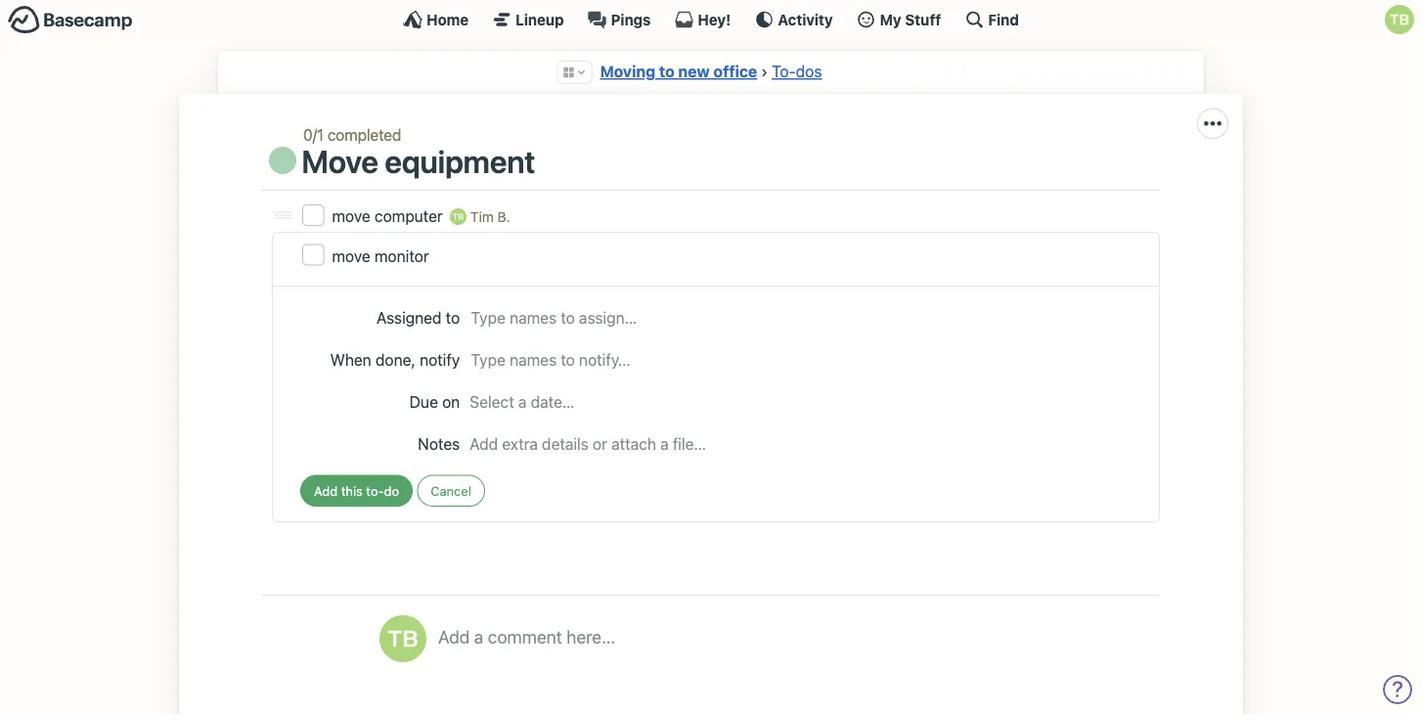 Task type: locate. For each thing, give the bounding box(es) containing it.
notify
[[420, 350, 460, 369]]

find
[[989, 11, 1020, 28]]

computer
[[375, 207, 443, 225]]

1 vertical spatial to
[[446, 308, 460, 327]]

hey!
[[698, 11, 731, 28]]

to-
[[772, 62, 796, 81]]

main element
[[0, 0, 1423, 38]]

tim burton image
[[1386, 5, 1415, 34], [380, 616, 427, 663]]

equipment
[[385, 142, 536, 179]]

move
[[332, 207, 371, 225]]

to left "new"
[[660, 62, 675, 81]]

to
[[660, 62, 675, 81], [446, 308, 460, 327]]

home link
[[403, 10, 469, 29]]

tim burton image
[[450, 208, 467, 225]]

my stuff
[[880, 11, 942, 28]]

0/1 completed link
[[303, 125, 401, 144]]

When done, notify text field
[[470, 347, 1132, 373]]

lineup link
[[492, 10, 564, 29]]

0 horizontal spatial to
[[446, 308, 460, 327]]

hey! button
[[675, 10, 731, 29]]

0 horizontal spatial tim burton image
[[380, 616, 427, 663]]

1 horizontal spatial to
[[660, 62, 675, 81]]

due on
[[410, 393, 460, 411]]

move computer link
[[332, 207, 447, 225]]

pings
[[611, 11, 651, 28]]

pings button
[[588, 10, 651, 29]]

moving to new office link
[[600, 62, 758, 81]]

comment
[[488, 627, 563, 648]]

find button
[[965, 10, 1020, 29]]

cancel button
[[417, 475, 485, 507]]

to right assigned on the top left
[[446, 308, 460, 327]]

› to-dos
[[761, 62, 822, 81]]

None submit
[[300, 475, 413, 507]]

new
[[679, 62, 710, 81]]

add a comment here… button
[[438, 616, 1141, 704]]

on
[[442, 393, 460, 411]]

0 vertical spatial to
[[660, 62, 675, 81]]

add
[[438, 627, 470, 648]]

switch accounts image
[[8, 5, 133, 35]]

tim
[[471, 209, 494, 225]]

to-dos link
[[772, 62, 822, 81]]

to for assigned
[[446, 308, 460, 327]]

add a comment here…
[[438, 627, 616, 648]]

1 horizontal spatial tim burton image
[[1386, 5, 1415, 34]]

completed
[[328, 125, 401, 144]]

dos
[[796, 62, 822, 81]]

notes
[[418, 435, 460, 454]]



Task type: vqa. For each thing, say whether or not it's contained in the screenshot.
Tim
yes



Task type: describe. For each thing, give the bounding box(es) containing it.
Notes text field
[[470, 433, 1132, 456]]

when done, notify
[[330, 350, 460, 369]]

0/1
[[303, 125, 324, 144]]

done,
[[376, 350, 416, 369]]

move
[[302, 142, 378, 179]]

cancel
[[431, 484, 472, 498]]

activity link
[[755, 10, 833, 29]]

To-do name text field
[[332, 244, 1146, 268]]

assigned to
[[377, 308, 460, 327]]

0 vertical spatial tim burton image
[[1386, 5, 1415, 34]]

stuff
[[906, 11, 942, 28]]

home
[[427, 11, 469, 28]]

›
[[761, 62, 768, 81]]

b.
[[498, 209, 511, 225]]

tim b.
[[471, 209, 511, 225]]

Due on text field
[[470, 390, 1132, 414]]

1 vertical spatial tim burton image
[[380, 616, 427, 663]]

0/1 completed
[[303, 125, 401, 144]]

due
[[410, 393, 438, 411]]

lineup
[[516, 11, 564, 28]]

tim b. link
[[471, 209, 511, 225]]

here…
[[567, 627, 616, 648]]

my stuff button
[[857, 10, 942, 29]]

move computer
[[332, 207, 447, 225]]

assigned
[[377, 308, 442, 327]]

move equipment link
[[302, 142, 536, 179]]

activity
[[778, 11, 833, 28]]

when
[[330, 350, 372, 369]]

Assigned to text field
[[470, 304, 1132, 331]]

a
[[474, 627, 484, 648]]

moving
[[600, 62, 656, 81]]

my
[[880, 11, 902, 28]]

office
[[714, 62, 758, 81]]

to for moving
[[660, 62, 675, 81]]

moving to new office
[[600, 62, 758, 81]]

move equipment
[[302, 142, 536, 179]]



